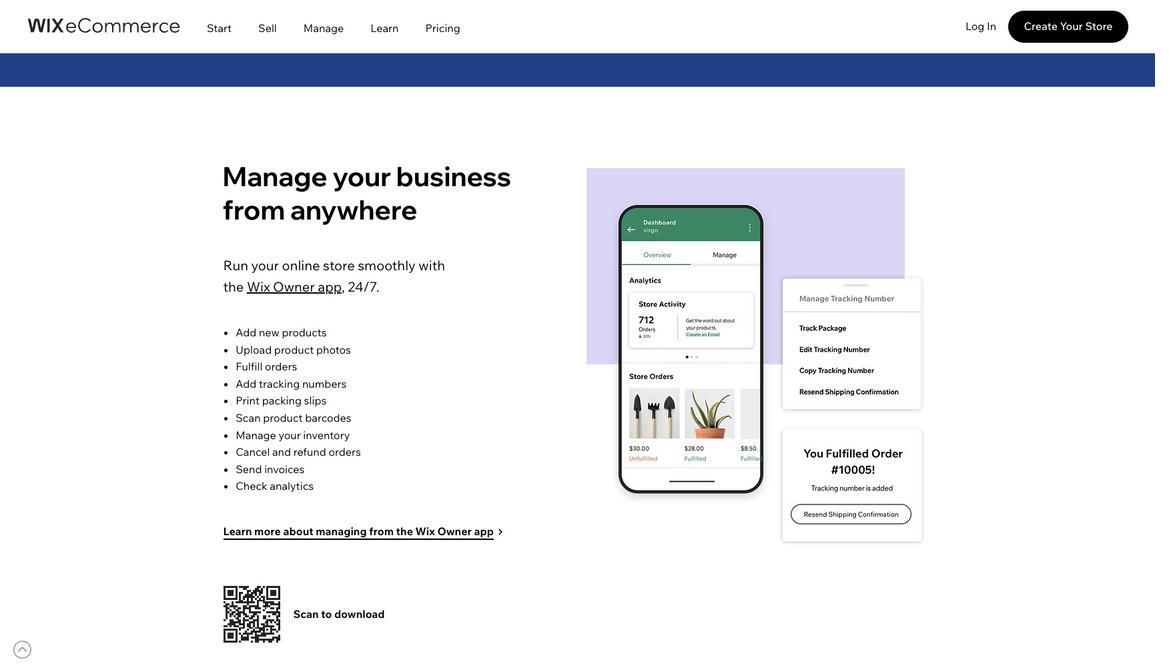 Task type: locate. For each thing, give the bounding box(es) containing it.
1 horizontal spatial the
[[396, 525, 413, 538]]

0 vertical spatial add
[[236, 326, 257, 339]]

create your store link
[[1009, 11, 1129, 43]]

from
[[223, 193, 285, 226], [369, 525, 394, 538]]

1 vertical spatial app
[[474, 525, 494, 538]]

your inside run your online store smoothly with the
[[251, 257, 279, 274]]

learn left pricing on the left top of page
[[371, 21, 399, 34]]

1 horizontal spatial from
[[369, 525, 394, 538]]

invoices
[[265, 463, 305, 476]]

from up run
[[223, 193, 285, 226]]

0 horizontal spatial scan
[[236, 411, 261, 425]]

orders down inventory
[[329, 445, 361, 459]]

0 vertical spatial manage
[[304, 21, 344, 34]]

the
[[223, 278, 244, 295], [396, 525, 413, 538]]

add
[[236, 326, 257, 339], [236, 377, 257, 390]]

24/7.
[[348, 278, 380, 295]]

the right managing
[[396, 525, 413, 538]]

0 vertical spatial your
[[333, 160, 391, 193]]

learn left the 'more'
[[223, 525, 252, 538]]

anywhere
[[290, 193, 418, 226]]

barcodes
[[305, 411, 352, 425]]

inventory
[[303, 428, 350, 442]]

manage for manage
[[304, 21, 344, 34]]

1 vertical spatial learn
[[223, 525, 252, 538]]

add up "print"
[[236, 377, 257, 390]]

managing
[[316, 525, 367, 538]]

1 vertical spatial scan
[[293, 608, 319, 621]]

orders up tracking
[[265, 360, 297, 373]]

1 vertical spatial from
[[369, 525, 394, 538]]

0 vertical spatial the
[[223, 278, 244, 295]]

tracking
[[259, 377, 300, 390]]

log
[[966, 19, 985, 33]]

cancel
[[236, 445, 270, 459]]

the down run
[[223, 278, 244, 295]]

2 vertical spatial manage
[[236, 428, 276, 442]]

upload
[[236, 343, 272, 356]]

0 horizontal spatial from
[[223, 193, 285, 226]]

from inside manage your business from anywhere
[[223, 193, 285, 226]]

qr code image
[[223, 586, 280, 643], [223, 586, 280, 643]]

owner
[[273, 278, 315, 295], [438, 525, 472, 538]]

0 horizontal spatial app
[[318, 278, 342, 295]]

0 horizontal spatial the
[[223, 278, 244, 295]]

scan
[[236, 411, 261, 425], [293, 608, 319, 621]]

product down products
[[274, 343, 314, 356]]

learn inside learn more about managing from the wix owner app link
[[223, 525, 252, 538]]

add up upload
[[236, 326, 257, 339]]

wix owner app , 24/7.
[[247, 278, 380, 295]]

0 horizontal spatial learn
[[223, 525, 252, 538]]

1 vertical spatial product
[[263, 411, 303, 425]]

product down packing
[[263, 411, 303, 425]]

1 horizontal spatial learn
[[371, 21, 399, 34]]

app
[[318, 278, 342, 295], [474, 525, 494, 538]]

store
[[323, 257, 355, 274]]

0 horizontal spatial orders
[[265, 360, 297, 373]]

2 vertical spatial your
[[279, 428, 301, 442]]

scan inside add new products upload product photos fulfill orders add tracking numbers print packing slips scan product barcodes manage your inventory cancel and refund orders send invoices check analytics
[[236, 411, 261, 425]]

1 horizontal spatial scan
[[293, 608, 319, 621]]

from right managing
[[369, 525, 394, 538]]

scan left to
[[293, 608, 319, 621]]

manage your business from anywhere
[[223, 160, 512, 226]]

fulfill
[[236, 360, 263, 373]]

wix
[[247, 278, 270, 295], [416, 525, 435, 538]]

learn
[[371, 21, 399, 34], [223, 525, 252, 538]]

1 vertical spatial your
[[251, 257, 279, 274]]

1 add from the top
[[236, 326, 257, 339]]

0 vertical spatial scan
[[236, 411, 261, 425]]

0 vertical spatial from
[[223, 193, 285, 226]]

1 vertical spatial add
[[236, 377, 257, 390]]

log in
[[966, 19, 997, 33]]

1 vertical spatial wix
[[416, 525, 435, 538]]

manage for manage your business from anywhere
[[223, 160, 328, 193]]

manage
[[304, 21, 344, 34], [223, 160, 328, 193], [236, 428, 276, 442]]

your
[[333, 160, 391, 193], [251, 257, 279, 274], [279, 428, 301, 442]]

0 vertical spatial learn
[[371, 21, 399, 34]]

0 vertical spatial wix
[[247, 278, 270, 295]]

0 vertical spatial app
[[318, 278, 342, 295]]

scan down "print"
[[236, 411, 261, 425]]

create
[[1024, 19, 1058, 33]]

your inside manage your business from anywhere
[[333, 160, 391, 193]]

product
[[274, 343, 314, 356], [263, 411, 303, 425]]

manage inside manage your business from anywhere
[[223, 160, 328, 193]]

orders
[[265, 360, 297, 373], [329, 445, 361, 459]]

0 vertical spatial owner
[[273, 278, 315, 295]]

1 horizontal spatial owner
[[438, 525, 472, 538]]

1 horizontal spatial orders
[[329, 445, 361, 459]]

0 vertical spatial product
[[274, 343, 314, 356]]

1 vertical spatial manage
[[223, 160, 328, 193]]

1 vertical spatial orders
[[329, 445, 361, 459]]

your
[[1061, 19, 1084, 33]]

store
[[1086, 19, 1113, 33]]



Task type: describe. For each thing, give the bounding box(es) containing it.
managing a business from the wix mobile app with an analytics dashboard and tracking numbers image
[[587, 168, 926, 545]]

print
[[236, 394, 260, 408]]

download
[[334, 608, 385, 621]]

0 horizontal spatial wix
[[247, 278, 270, 295]]

business
[[396, 160, 512, 193]]

check
[[236, 480, 268, 493]]

sell
[[258, 21, 277, 34]]

0 horizontal spatial owner
[[273, 278, 315, 295]]

learn more about managing from the wix owner app link
[[223, 522, 504, 543]]

scan to download
[[293, 608, 385, 621]]

and
[[272, 445, 291, 459]]

pricing link
[[412, 2, 474, 53]]

pricing
[[426, 21, 461, 34]]

numbers
[[302, 377, 347, 390]]

manage inside add new products upload product photos fulfill orders add tracking numbers print packing slips scan product barcodes manage your inventory cancel and refund orders send invoices check analytics
[[236, 428, 276, 442]]

in
[[987, 19, 997, 33]]

smoothly
[[358, 257, 416, 274]]

with
[[419, 257, 445, 274]]

the inside run your online store smoothly with the
[[223, 278, 244, 295]]

your for manage
[[333, 160, 391, 193]]

wix owner app link
[[247, 278, 342, 295]]

,
[[342, 278, 345, 295]]

1 vertical spatial owner
[[438, 525, 472, 538]]

send
[[236, 463, 262, 476]]

1 horizontal spatial app
[[474, 525, 494, 538]]

about
[[283, 525, 314, 538]]

log in link
[[955, 11, 1008, 43]]

create your store
[[1024, 19, 1113, 33]]

to
[[321, 608, 332, 621]]

0 vertical spatial orders
[[265, 360, 297, 373]]

slips
[[304, 394, 327, 408]]

your for run
[[251, 257, 279, 274]]

1 horizontal spatial wix
[[416, 525, 435, 538]]

packing
[[262, 394, 302, 408]]

refund
[[294, 445, 326, 459]]

photos
[[316, 343, 351, 356]]

learn for learn more about managing from the wix owner app
[[223, 525, 252, 538]]

analytics
[[270, 480, 314, 493]]

run
[[223, 257, 248, 274]]

add new products upload product photos fulfill orders add tracking numbers print packing slips scan product barcodes manage your inventory cancel and refund orders send invoices check analytics
[[236, 326, 361, 493]]

start
[[207, 21, 232, 34]]

learn more about managing from the wix owner app
[[223, 525, 494, 538]]

2 add from the top
[[236, 377, 257, 390]]

learn for learn
[[371, 21, 399, 34]]

more
[[254, 525, 281, 538]]

1 vertical spatial the
[[396, 525, 413, 538]]

products
[[282, 326, 327, 339]]

new
[[259, 326, 280, 339]]

run your online store smoothly with the
[[223, 257, 445, 295]]

online
[[282, 257, 320, 274]]

your inside add new products upload product photos fulfill orders add tracking numbers print packing slips scan product barcodes manage your inventory cancel and refund orders send invoices check analytics
[[279, 428, 301, 442]]



Task type: vqa. For each thing, say whether or not it's contained in the screenshot.
Ukraine.
no



